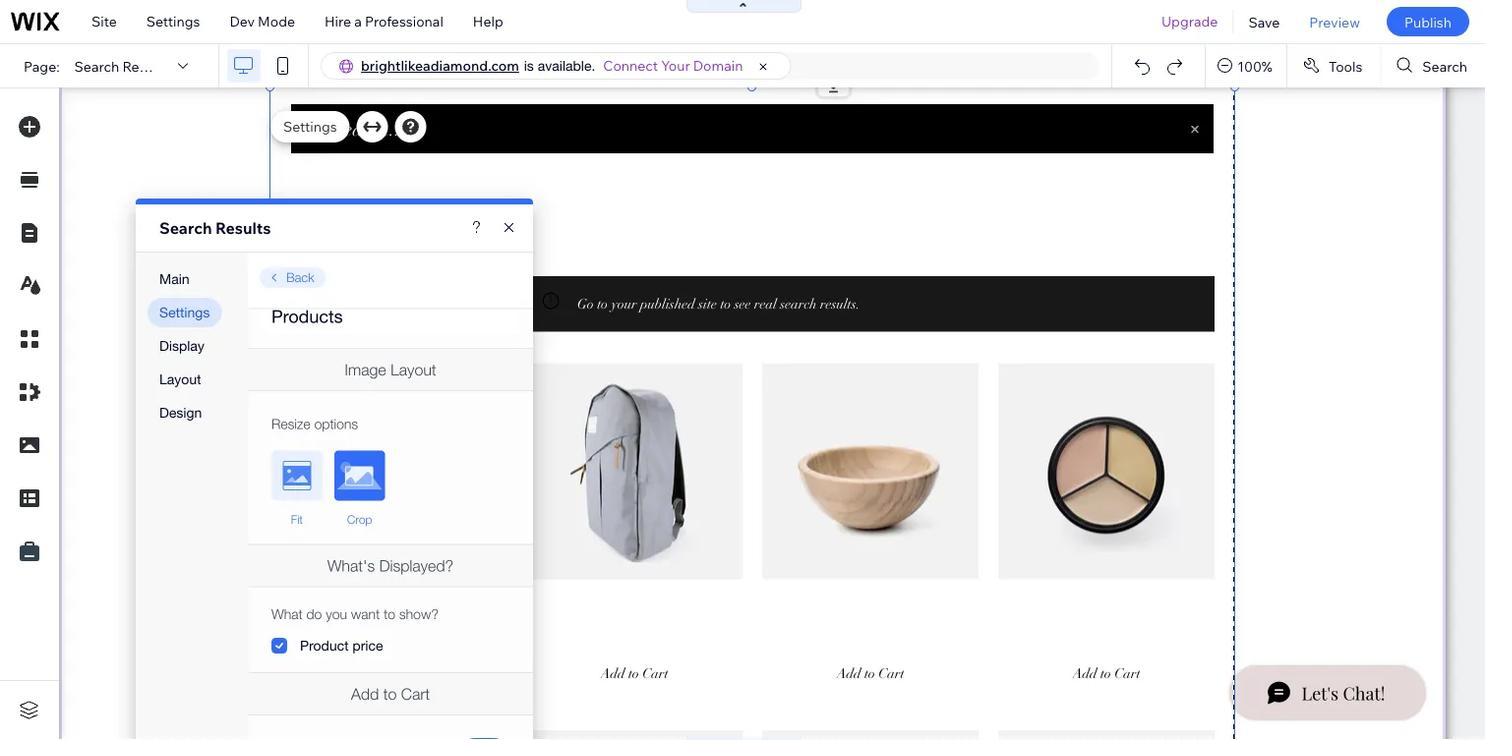 Task type: locate. For each thing, give the bounding box(es) containing it.
save
[[1249, 13, 1280, 30]]

site
[[91, 13, 117, 30]]

0 horizontal spatial settings
[[146, 13, 200, 30]]

1 vertical spatial settings
[[283, 118, 337, 135]]

0 vertical spatial results
[[122, 57, 170, 75]]

hire
[[325, 13, 351, 30]]

1 vertical spatial search results
[[159, 218, 271, 238]]

search results
[[74, 57, 170, 75], [159, 218, 271, 238]]

domain
[[693, 57, 743, 74]]

connect
[[603, 57, 658, 74]]

available.
[[538, 58, 596, 74]]

search
[[74, 57, 119, 75], [1423, 57, 1468, 75], [159, 218, 212, 238]]

1 vertical spatial results
[[216, 218, 271, 238]]

0 vertical spatial search results
[[74, 57, 170, 75]]

1 horizontal spatial results
[[216, 218, 271, 238]]

search button
[[1382, 44, 1486, 88]]

professional
[[365, 13, 444, 30]]

save button
[[1234, 0, 1295, 43]]

is
[[524, 58, 534, 74]]

100%
[[1238, 57, 1273, 75]]

publish
[[1405, 13, 1452, 30]]

mode
[[258, 13, 295, 30]]

your
[[661, 57, 690, 74]]

results
[[122, 57, 170, 75], [216, 218, 271, 238]]

1 horizontal spatial search
[[159, 218, 212, 238]]

tools
[[1329, 57, 1363, 75]]

dev
[[230, 13, 255, 30]]

settings
[[146, 13, 200, 30], [283, 118, 337, 135]]

2 horizontal spatial search
[[1423, 57, 1468, 75]]

preview
[[1310, 13, 1361, 30]]

1 horizontal spatial settings
[[283, 118, 337, 135]]



Task type: describe. For each thing, give the bounding box(es) containing it.
preview button
[[1295, 0, 1375, 43]]

is available. connect your domain
[[524, 57, 743, 74]]

0 horizontal spatial search
[[74, 57, 119, 75]]

hire a professional
[[325, 13, 444, 30]]

dev mode
[[230, 13, 295, 30]]

0 vertical spatial settings
[[146, 13, 200, 30]]

brightlikeadiamond.com
[[361, 57, 519, 74]]

search inside button
[[1423, 57, 1468, 75]]

help
[[473, 13, 503, 30]]

0 horizontal spatial results
[[122, 57, 170, 75]]

a
[[354, 13, 362, 30]]

tools button
[[1288, 44, 1381, 88]]

publish button
[[1387, 7, 1470, 36]]

upgrade
[[1162, 13, 1218, 30]]

100% button
[[1206, 44, 1287, 88]]



Task type: vqa. For each thing, say whether or not it's contained in the screenshot.
Title
no



